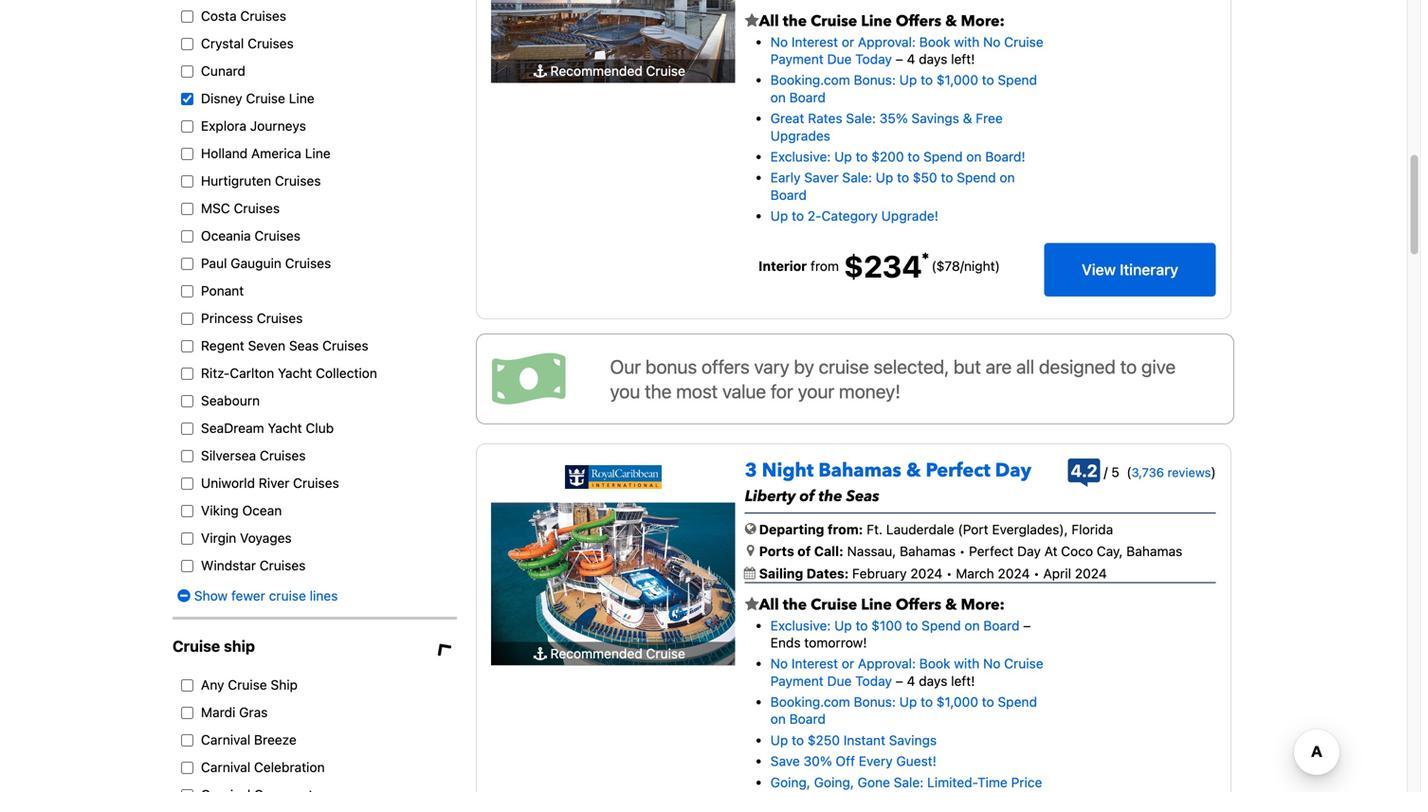 Task type: describe. For each thing, give the bounding box(es) containing it.
$234
[[844, 249, 922, 285]]

any cruise ship
[[201, 677, 298, 693]]

savings for instant
[[889, 733, 937, 749]]

– ends tomorrow!
[[771, 618, 1031, 651]]

2 left! from the top
[[951, 674, 975, 689]]

day inside 3 night bahamas & perfect day liberty of the seas
[[995, 458, 1032, 484]]

Princess Cruises checkbox
[[176, 313, 198, 325]]

2 horizontal spatial •
[[1034, 566, 1040, 582]]

Silversea Cruises checkbox
[[176, 450, 198, 463]]

$200
[[872, 149, 904, 165]]

booking.com for rates
[[771, 72, 850, 88]]

our bonus offers vary by cruise selected, but are all designed to give you the most value for your money!
[[610, 356, 1176, 403]]

Windstar Cruises checkbox
[[176, 560, 198, 573]]

explora journeys
[[201, 118, 306, 134]]

2 booking.com bonus: up to $1,000 to spend on board link from the top
[[771, 695, 1037, 728]]

but
[[954, 356, 981, 378]]

cruises for costa cruises
[[240, 8, 286, 24]]

early saver sale: up to $50 to spend on board link
[[771, 170, 1015, 203]]

1 going, from the left
[[771, 775, 811, 791]]

to up $50
[[908, 149, 920, 165]]

or for first no interest or approval: book with no cruise payment due today link from the bottom
[[842, 656, 854, 672]]

paul
[[201, 255, 227, 271]]

view itinerary link
[[1044, 243, 1216, 297]]

spend up "free"
[[998, 72, 1037, 88]]

Ponant checkbox
[[176, 285, 198, 298]]

cruises for windstar cruises
[[260, 558, 306, 574]]

2-
[[808, 208, 822, 224]]

exclusive: up to $100 to spend on board
[[771, 618, 1020, 634]]

msc cruises
[[201, 200, 280, 216]]

cay,
[[1097, 544, 1123, 560]]

& inside 3 night bahamas & perfect day liberty of the seas
[[906, 458, 921, 484]]

your
[[798, 380, 835, 403]]

Costa Cruises checkbox
[[176, 10, 198, 23]]

Crystal Cruises checkbox
[[176, 38, 198, 50]]

early
[[771, 170, 801, 186]]

– 4 days left! for second no interest or approval: book with no cruise payment due today link from the bottom of the page
[[892, 51, 975, 67]]

0 horizontal spatial seas
[[289, 338, 319, 354]]

voyages
[[240, 530, 292, 546]]

recommended for anchor icon at the top of the page
[[551, 63, 643, 79]]

view itinerary
[[1082, 261, 1179, 279]]

bahamas right cay,
[[1127, 544, 1183, 560]]

princess
[[201, 310, 253, 326]]

to up "free"
[[982, 72, 994, 88]]

great rates sale: 35% savings & free upgrades link
[[771, 111, 1003, 143]]

florida
[[1072, 522, 1113, 538]]

by
[[794, 356, 814, 378]]

bahamas down 'lauderdale'
[[900, 544, 956, 560]]

recommended for anchor image
[[551, 646, 643, 662]]

)
[[1211, 465, 1216, 480]]

cruises for crystal cruises
[[248, 35, 294, 51]]

($78
[[932, 259, 960, 274]]

princess cruises
[[201, 310, 303, 326]]

cruises for silversea cruises
[[260, 448, 306, 464]]

booking.com bonus: up to $1,000 to spend on board great rates sale: 35% savings & free upgrades exclusive: up to $200 to spend on board! early saver sale: up to $50 to spend on board up to 2-category upgrade!
[[771, 72, 1037, 224]]

calendar image
[[744, 567, 756, 580]]

1 vertical spatial day
[[1018, 544, 1041, 560]]

to left $100
[[856, 618, 868, 634]]

minus circle image
[[177, 590, 191, 603]]

seas inside 3 night bahamas & perfect day liberty of the seas
[[846, 487, 880, 507]]

seabourn
[[201, 393, 260, 409]]

show fewer cruise lines
[[191, 588, 338, 604]]

up left 2-
[[771, 208, 788, 224]]

holland
[[201, 145, 248, 161]]

1 vertical spatial cruise
[[269, 588, 306, 604]]

3,736
[[1132, 466, 1164, 480]]

4.2
[[1071, 461, 1098, 481]]

Carnival Celebration checkbox
[[176, 762, 198, 775]]

Cunard checkbox
[[176, 65, 198, 78]]

to up save
[[792, 733, 804, 749]]

1 4 from the top
[[907, 51, 915, 67]]

oceania
[[201, 228, 251, 244]]

approval: for first no interest or approval: book with no cruise payment due today link from the bottom
[[858, 656, 916, 672]]

america
[[251, 145, 301, 161]]

booking.com for to
[[771, 695, 850, 710]]

cruises right gauguin
[[285, 255, 331, 271]]

to up great rates sale: 35% savings & free upgrades link
[[921, 72, 933, 88]]

ports
[[759, 544, 794, 560]]

bonus: for 35%
[[854, 72, 896, 88]]

$1,000 for with
[[937, 72, 979, 88]]

• for perfect
[[959, 544, 966, 560]]

collection
[[316, 365, 377, 381]]

fewer
[[231, 588, 265, 604]]

up up guest!
[[900, 695, 917, 710]]

/ for ($78
[[960, 259, 964, 274]]

great
[[771, 111, 804, 126]]

ft.
[[867, 522, 883, 538]]

journeys
[[250, 118, 306, 134]]

tomorrow!
[[804, 635, 867, 651]]

2 no interest or approval: book with no cruise payment due today link from the top
[[771, 656, 1044, 689]]

Uniworld River Cruises checkbox
[[176, 478, 198, 490]]

hurtigruten cruises
[[201, 173, 321, 189]]

Viking Ocean checkbox
[[176, 505, 198, 518]]

carnival for carnival breeze
[[201, 732, 251, 748]]

$250
[[808, 733, 840, 749]]

no down the sailing
[[771, 656, 788, 672]]

up up the saver in the top of the page
[[835, 149, 852, 165]]

up up save
[[771, 733, 788, 749]]

windstar cruises
[[201, 558, 306, 574]]

silversea cruises
[[201, 448, 306, 464]]

night)
[[964, 259, 1000, 274]]

5
[[1112, 465, 1120, 480]]

seadream yacht club
[[201, 420, 334, 436]]

1 vertical spatial of
[[798, 544, 811, 560]]

are
[[986, 356, 1012, 378]]

up to $250 instant savings link
[[771, 733, 937, 749]]

1 vertical spatial yacht
[[268, 420, 302, 436]]

– for booking.com bonus: up to $1,000 to spend on board
[[1023, 618, 1031, 634]]

lines
[[310, 588, 338, 604]]

all the cruise line offers & more: for $100
[[759, 595, 1005, 616]]

3 2024 from the left
[[1075, 566, 1107, 582]]

upgrades
[[771, 128, 831, 143]]

Oceania Cruises checkbox
[[176, 230, 198, 243]]

costa
[[201, 8, 237, 24]]

call:
[[814, 544, 844, 560]]

cunard
[[201, 63, 246, 79]]

Any Cruise Ship checkbox
[[176, 680, 198, 692]]

cruise ship
[[173, 638, 255, 656]]

board!
[[985, 149, 1026, 165]]

crystal cruises
[[201, 35, 294, 51]]

instant
[[844, 733, 886, 749]]

Holland America Line checkbox
[[176, 148, 198, 160]]

board up rates
[[790, 90, 826, 105]]

up up 35%
[[900, 72, 917, 88]]

paul gauguin cruises
[[201, 255, 331, 271]]

on up great
[[771, 90, 786, 105]]

offers for book
[[896, 11, 942, 32]]

to right $50
[[941, 170, 953, 186]]

2 today from the top
[[856, 674, 892, 689]]

due for first no interest or approval: book with no cruise payment due today link from the bottom
[[827, 674, 852, 689]]

no up "free"
[[983, 34, 1001, 50]]

MSC Cruises checkbox
[[176, 203, 198, 215]]

all for exclusive: up to $100 to spend on board
[[759, 595, 779, 616]]

on left the board!
[[967, 149, 982, 165]]

designed
[[1039, 356, 1116, 378]]

Seabourn checkbox
[[176, 395, 198, 408]]

show
[[194, 588, 228, 604]]

offers for to
[[896, 595, 942, 616]]

approval: for second no interest or approval: book with no cruise payment due today link from the bottom of the page
[[858, 34, 916, 50]]

you
[[610, 380, 640, 403]]

2 with from the top
[[954, 656, 980, 672]]

february 2024 • march 2024 • april 2024
[[852, 566, 1107, 582]]

to left $200
[[856, 149, 868, 165]]

interior
[[759, 259, 807, 274]]

3,736 reviews link
[[1132, 466, 1211, 480]]

2 payment from the top
[[771, 674, 824, 689]]

2 exclusive: from the top
[[771, 618, 831, 634]]

cruises right river
[[293, 475, 339, 491]]

Paul Gauguin Cruises checkbox
[[176, 258, 198, 270]]

Carnival Conquest checkbox
[[176, 790, 198, 793]]

liberty of the seas image
[[491, 503, 736, 666]]

no up great
[[771, 34, 788, 50]]

interior from $234
[[759, 249, 922, 285]]

disney
[[201, 90, 242, 106]]

any
[[201, 677, 224, 693]]

silversea
[[201, 448, 256, 464]]

carlton
[[230, 365, 274, 381]]

1 2024 from the left
[[911, 566, 943, 582]]

rates
[[808, 111, 843, 126]]

up to 2-category upgrade! link
[[771, 208, 939, 224]]

offers
[[702, 356, 750, 378]]

up up "tomorrow!"
[[835, 618, 852, 634]]

Hurtigruten Cruises checkbox
[[176, 175, 198, 188]]

cruises up collection on the top of page
[[322, 338, 369, 354]]

carnival liberty image
[[491, 0, 736, 83]]

costa cruises
[[201, 8, 286, 24]]

Regent Seven Seas Cruises checkbox
[[176, 340, 198, 353]]

regent seven seas cruises
[[201, 338, 369, 354]]

sailing dates:
[[759, 566, 852, 582]]

off
[[836, 754, 855, 770]]

Carnival Breeze checkbox
[[176, 735, 198, 747]]

book for second no interest or approval: book with no cruise payment due today link from the bottom of the page
[[920, 34, 951, 50]]

bonus
[[646, 356, 697, 378]]

on inside the booking.com bonus: up to $1,000 to spend on board up to $250 instant savings save 30% off every guest! going, going, gone sale: limited-time price drop - ends wednesday!
[[771, 712, 786, 728]]

category
[[822, 208, 878, 224]]

board down february 2024 • march 2024 • april 2024
[[984, 618, 1020, 634]]

bahamas inside 3 night bahamas & perfect day liberty of the seas
[[819, 458, 902, 484]]

due for second no interest or approval: book with no cruise payment due today link from the bottom of the page
[[827, 51, 852, 67]]

spend inside the booking.com bonus: up to $1,000 to spend on board up to $250 instant savings save 30% off every guest! going, going, gone sale: limited-time price drop - ends wednesday!
[[998, 695, 1037, 710]]

bonus: for instant
[[854, 695, 896, 710]]

upgrade!
[[882, 208, 939, 224]]

days for first no interest or approval: book with no cruise payment due today link from the bottom
[[919, 674, 948, 689]]

hurtigruten
[[201, 173, 271, 189]]

anchor image
[[534, 648, 547, 661]]

no interest or approval: book with no cruise payment due today for second no interest or approval: book with no cruise payment due today link from the bottom of the page
[[771, 34, 1044, 67]]



Task type: vqa. For each thing, say whether or not it's contained in the screenshot.
second Bonus: from the bottom of the page
yes



Task type: locate. For each thing, give the bounding box(es) containing it.
up down $200
[[876, 170, 894, 186]]

interest for first no interest or approval: book with no cruise payment due today link from the bottom
[[792, 656, 838, 672]]

day left at
[[1018, 544, 1041, 560]]

1 all from the top
[[759, 11, 779, 32]]

0 vertical spatial recommended
[[551, 63, 643, 79]]

no interest or approval: book with no cruise payment due today for first no interest or approval: book with no cruise payment due today link from the bottom
[[771, 656, 1044, 689]]

spend up price
[[998, 695, 1037, 710]]

0 vertical spatial 4
[[907, 51, 915, 67]]

1 recommended from the top
[[551, 63, 643, 79]]

exclusive: down upgrades
[[771, 149, 831, 165]]

today down "tomorrow!"
[[856, 674, 892, 689]]

2 going, from the left
[[814, 775, 854, 791]]

1 vertical spatial perfect
[[969, 544, 1014, 560]]

1 horizontal spatial ends
[[814, 792, 844, 793]]

2024 down nassau, bahamas • perfect day at coco cay, bahamas in the bottom right of the page
[[998, 566, 1030, 582]]

1 interest from the top
[[792, 34, 838, 50]]

1 vertical spatial booking.com
[[771, 695, 850, 710]]

cruises up river
[[260, 448, 306, 464]]

exclusive: inside booking.com bonus: up to $1,000 to spend on board great rates sale: 35% savings & free upgrades exclusive: up to $200 to spend on board! early saver sale: up to $50 to spend on board up to 2-category upgrade!
[[771, 149, 831, 165]]

no interest or approval: book with no cruise payment due today link down – ends tomorrow!
[[771, 656, 1044, 689]]

cruises up regent seven seas cruises
[[257, 310, 303, 326]]

1 vertical spatial offers
[[896, 595, 942, 616]]

0 vertical spatial – 4 days left!
[[892, 51, 975, 67]]

0 horizontal spatial cruise
[[269, 588, 306, 604]]

savings right 35%
[[912, 111, 959, 126]]

0 vertical spatial with
[[954, 34, 980, 50]]

on down "march"
[[965, 618, 980, 634]]

sale: right the saver in the top of the page
[[842, 170, 872, 186]]

going, down 'off' on the right bottom
[[814, 775, 854, 791]]

viking
[[201, 503, 239, 519]]

or up rates
[[842, 34, 854, 50]]

sale: left 35%
[[846, 111, 876, 126]]

2 4 from the top
[[907, 674, 915, 689]]

viking ocean
[[201, 503, 282, 519]]

1 vertical spatial interest
[[792, 656, 838, 672]]

2 bonus: from the top
[[854, 695, 896, 710]]

ends right -
[[814, 792, 844, 793]]

0 vertical spatial perfect
[[926, 458, 991, 484]]

1 vertical spatial – 4 days left!
[[892, 674, 975, 689]]

payment up great
[[771, 51, 824, 67]]

at
[[1045, 544, 1058, 560]]

mardi gras
[[201, 705, 268, 720]]

perfect up (port
[[926, 458, 991, 484]]

to right $100
[[906, 618, 918, 634]]

carnival down mardi
[[201, 732, 251, 748]]

booking.com inside booking.com bonus: up to $1,000 to spend on board great rates sale: 35% savings & free upgrades exclusive: up to $200 to spend on board! early saver sale: up to $50 to spend on board up to 2-category upgrade!
[[771, 72, 850, 88]]

no interest or approval: book with no cruise payment due today up 35%
[[771, 34, 1044, 67]]

save 30% off every guest! link
[[771, 754, 937, 770]]

0 vertical spatial more:
[[961, 11, 1005, 32]]

2 vertical spatial sale:
[[894, 775, 924, 791]]

1 – 4 days left! from the top
[[892, 51, 975, 67]]

cruise
[[819, 356, 869, 378], [269, 588, 306, 604]]

no down february 2024 • march 2024 • april 2024
[[983, 656, 1001, 672]]

explora
[[201, 118, 247, 134]]

to up guest!
[[921, 695, 933, 710]]

0 vertical spatial sale:
[[846, 111, 876, 126]]

1 booking.com bonus: up to $1,000 to spend on board link from the top
[[771, 72, 1037, 105]]

1 horizontal spatial •
[[959, 544, 966, 560]]

exclusive: up to $200 to spend on board! link
[[771, 149, 1026, 165]]

$1,000 up guest!
[[937, 695, 979, 710]]

savings for 35%
[[912, 111, 959, 126]]

SeaDream Yacht Club checkbox
[[176, 423, 198, 435]]

2 interest from the top
[[792, 656, 838, 672]]

river
[[259, 475, 290, 491]]

going, up drop
[[771, 775, 811, 791]]

1 payment from the top
[[771, 51, 824, 67]]

– 4 days left! for first no interest or approval: book with no cruise payment due today link from the bottom
[[892, 674, 975, 689]]

with up "free"
[[954, 34, 980, 50]]

0 horizontal spatial •
[[946, 566, 952, 582]]

itinerary
[[1120, 261, 1179, 279]]

ends inside – ends tomorrow!
[[771, 635, 801, 651]]

recommended right anchor icon at the top of the page
[[551, 63, 643, 79]]

savings up guest!
[[889, 733, 937, 749]]

cruises for hurtigruten cruises
[[275, 173, 321, 189]]

1 no interest or approval: book with no cruise payment due today link from the top
[[771, 34, 1044, 67]]

0 vertical spatial booking.com
[[771, 72, 850, 88]]

exclusive: up "tomorrow!"
[[771, 618, 831, 634]]

going,
[[771, 775, 811, 791], [814, 775, 854, 791]]

ends left "tomorrow!"
[[771, 635, 801, 651]]

ends inside the booking.com bonus: up to $1,000 to spend on board up to $250 instant savings save 30% off every guest! going, going, gone sale: limited-time price drop - ends wednesday!
[[814, 792, 844, 793]]

board up the $250
[[790, 712, 826, 728]]

1 vertical spatial no interest or approval: book with no cruise payment due today link
[[771, 656, 1044, 689]]

1 vertical spatial sale:
[[842, 170, 872, 186]]

1 $1,000 from the top
[[937, 72, 979, 88]]

0 vertical spatial days
[[919, 51, 948, 67]]

booking.com bonus: up to $1,000 to spend on board link up 35%
[[771, 72, 1037, 105]]

departing from: ft. lauderdale (port everglades), florida
[[759, 522, 1113, 538]]

2 booking.com from the top
[[771, 695, 850, 710]]

vary
[[754, 356, 790, 378]]

for
[[771, 380, 793, 403]]

cruise
[[811, 11, 857, 32], [1004, 34, 1044, 50], [646, 63, 685, 79], [246, 90, 285, 106], [811, 595, 857, 616], [173, 638, 220, 656], [646, 646, 685, 662], [1004, 656, 1044, 672], [228, 677, 267, 693]]

0 horizontal spatial /
[[960, 259, 964, 274]]

departing
[[759, 522, 824, 538]]

cruise left lines
[[269, 588, 306, 604]]

0 horizontal spatial ends
[[771, 635, 801, 651]]

0 vertical spatial left!
[[951, 51, 975, 67]]

0 vertical spatial –
[[896, 51, 903, 67]]

to up time on the right bottom
[[982, 695, 994, 710]]

– down february 2024 • march 2024 • april 2024
[[1023, 618, 1031, 634]]

today up 35%
[[856, 51, 892, 67]]

0 vertical spatial bonus:
[[854, 72, 896, 88]]

1 vertical spatial days
[[919, 674, 948, 689]]

1 no interest or approval: book with no cruise payment due today from the top
[[771, 34, 1044, 67]]

Disney Cruise Line checkbox
[[176, 93, 198, 105]]

0 vertical spatial today
[[856, 51, 892, 67]]

map marker image
[[747, 544, 755, 558]]

seadream
[[201, 420, 264, 436]]

all the cruise line offers & more: for approval:
[[759, 11, 1005, 32]]

uniworld
[[201, 475, 255, 491]]

0 vertical spatial star image
[[745, 13, 759, 28]]

cruise inside our bonus offers vary by cruise selected, but are all designed to give you the most value for your money!
[[819, 356, 869, 378]]

1 vertical spatial or
[[842, 656, 854, 672]]

bahamas
[[819, 458, 902, 484], [900, 544, 956, 560], [1127, 544, 1183, 560]]

2 more: from the top
[[961, 595, 1005, 616]]

1 exclusive: from the top
[[771, 149, 831, 165]]

1 booking.com from the top
[[771, 72, 850, 88]]

board inside the booking.com bonus: up to $1,000 to spend on board up to $250 instant savings save 30% off every guest! going, going, gone sale: limited-time price drop - ends wednesday!
[[790, 712, 826, 728]]

0 vertical spatial no interest or approval: book with no cruise payment due today
[[771, 34, 1044, 67]]

regent
[[201, 338, 244, 354]]

cruises down costa cruises
[[248, 35, 294, 51]]

more: for on
[[961, 595, 1005, 616]]

0 vertical spatial seas
[[289, 338, 319, 354]]

1 vertical spatial book
[[920, 656, 951, 672]]

time
[[978, 775, 1008, 791]]

0 vertical spatial recommended cruise
[[551, 63, 685, 79]]

/
[[960, 259, 964, 274], [1104, 465, 1108, 480]]

1 offers from the top
[[896, 11, 942, 32]]

0 vertical spatial /
[[960, 259, 964, 274]]

2 no interest or approval: book with no cruise payment due today from the top
[[771, 656, 1044, 689]]

lauderdale
[[886, 522, 955, 538]]

Virgin Voyages checkbox
[[176, 533, 198, 545]]

0 vertical spatial approval:
[[858, 34, 916, 50]]

cruises down voyages
[[260, 558, 306, 574]]

Mardi Gras checkbox
[[176, 707, 198, 720]]

going, going, gone sale: limited-time price drop - ends wednesday! link
[[771, 775, 1042, 793]]

bahamas up from:
[[819, 458, 902, 484]]

more:
[[961, 11, 1005, 32], [961, 595, 1005, 616]]

ocean
[[242, 503, 282, 519]]

1 days from the top
[[919, 51, 948, 67]]

0 vertical spatial or
[[842, 34, 854, 50]]

cruises for princess cruises
[[257, 310, 303, 326]]

interest up rates
[[792, 34, 838, 50]]

book for first no interest or approval: book with no cruise payment due today link from the bottom
[[920, 656, 951, 672]]

2 $1,000 from the top
[[937, 695, 979, 710]]

1 vertical spatial bonus:
[[854, 695, 896, 710]]

1 vertical spatial more:
[[961, 595, 1005, 616]]

• down (port
[[959, 544, 966, 560]]

cruises for msc cruises
[[234, 200, 280, 216]]

wednesday!
[[848, 792, 923, 793]]

2 or from the top
[[842, 656, 854, 672]]

from:
[[828, 522, 863, 538]]

1 vertical spatial exclusive:
[[771, 618, 831, 634]]

money!
[[839, 380, 901, 403]]

– down – ends tomorrow!
[[896, 674, 903, 689]]

2 horizontal spatial 2024
[[1075, 566, 1107, 582]]

1 with from the top
[[954, 34, 980, 50]]

0 vertical spatial carnival
[[201, 732, 251, 748]]

1 vertical spatial all
[[759, 595, 779, 616]]

– 4 days left!
[[892, 51, 975, 67], [892, 674, 975, 689]]

1 horizontal spatial going,
[[814, 775, 854, 791]]

star image
[[745, 13, 759, 28], [745, 597, 759, 613]]

0 vertical spatial no interest or approval: book with no cruise payment due today link
[[771, 34, 1044, 67]]

payment down "tomorrow!"
[[771, 674, 824, 689]]

Ritz-Carlton Yacht Collection checkbox
[[176, 368, 198, 380]]

bonus: up the instant
[[854, 695, 896, 710]]

0 vertical spatial yacht
[[278, 365, 312, 381]]

1 vertical spatial due
[[827, 674, 852, 689]]

1 vertical spatial booking.com bonus: up to $1,000 to spend on board link
[[771, 695, 1037, 728]]

approval: up 35%
[[858, 34, 916, 50]]

0 vertical spatial all the cruise line offers & more:
[[759, 11, 1005, 32]]

0 horizontal spatial going,
[[771, 775, 811, 791]]

interest for second no interest or approval: book with no cruise payment due today link from the bottom of the page
[[792, 34, 838, 50]]

2024 down 'lauderdale'
[[911, 566, 943, 582]]

$1,000 inside the booking.com bonus: up to $1,000 to spend on board up to $250 instant savings save 30% off every guest! going, going, gone sale: limited-time price drop - ends wednesday!
[[937, 695, 979, 710]]

or for second no interest or approval: book with no cruise payment due today link from the bottom of the page
[[842, 34, 854, 50]]

guest!
[[896, 754, 937, 770]]

board
[[790, 90, 826, 105], [771, 187, 807, 203], [984, 618, 1020, 634], [790, 712, 826, 728]]

exclusive:
[[771, 149, 831, 165], [771, 618, 831, 634]]

• for march
[[946, 566, 952, 582]]

no interest or approval: book with no cruise payment due today link
[[771, 34, 1044, 67], [771, 656, 1044, 689]]

gone
[[858, 775, 890, 791]]

2 days from the top
[[919, 674, 948, 689]]

1 book from the top
[[920, 34, 951, 50]]

1 carnival from the top
[[201, 732, 251, 748]]

1 horizontal spatial /
[[1104, 465, 1108, 480]]

1 vertical spatial left!
[[951, 674, 975, 689]]

on down the board!
[[1000, 170, 1015, 186]]

bonus: up 35%
[[854, 72, 896, 88]]

day up everglades), at the bottom right of the page
[[995, 458, 1032, 484]]

/ inside 4.2 / 5 ( 3,736 reviews )
[[1104, 465, 1108, 480]]

2 offers from the top
[[896, 595, 942, 616]]

due down "tomorrow!"
[[827, 674, 852, 689]]

0 vertical spatial all
[[759, 11, 779, 32]]

1 more: from the top
[[961, 11, 1005, 32]]

cruises
[[240, 8, 286, 24], [248, 35, 294, 51], [275, 173, 321, 189], [234, 200, 280, 216], [255, 228, 301, 244], [285, 255, 331, 271], [257, 310, 303, 326], [322, 338, 369, 354], [260, 448, 306, 464], [293, 475, 339, 491], [260, 558, 306, 574]]

/ right asterisk image
[[960, 259, 964, 274]]

march
[[956, 566, 994, 582]]

1 due from the top
[[827, 51, 852, 67]]

save
[[771, 754, 800, 770]]

4 down – ends tomorrow!
[[907, 674, 915, 689]]

1 vertical spatial /
[[1104, 465, 1108, 480]]

spend down the board!
[[957, 170, 996, 186]]

april
[[1043, 566, 1071, 582]]

1 vertical spatial approval:
[[858, 656, 916, 672]]

0 vertical spatial offers
[[896, 11, 942, 32]]

cruises up crystal cruises
[[240, 8, 286, 24]]

seas up ft.
[[846, 487, 880, 507]]

coco
[[1061, 544, 1093, 560]]

spend up $50
[[924, 149, 963, 165]]

Explora Journeys checkbox
[[176, 120, 198, 133]]

cruises down hurtigruten cruises
[[234, 200, 280, 216]]

due up rates
[[827, 51, 852, 67]]

/ for 4.2
[[1104, 465, 1108, 480]]

1 horizontal spatial cruise
[[819, 356, 869, 378]]

0 vertical spatial book
[[920, 34, 951, 50]]

1 star image from the top
[[745, 13, 759, 28]]

limited-
[[927, 775, 978, 791]]

3
[[745, 458, 757, 484]]

all the cruise line offers & more:
[[759, 11, 1005, 32], [759, 595, 1005, 616]]

recommended right anchor image
[[551, 646, 643, 662]]

carnival down carnival breeze
[[201, 760, 251, 775]]

1 vertical spatial $1,000
[[937, 695, 979, 710]]

all
[[1017, 356, 1035, 378]]

1 vertical spatial carnival
[[201, 760, 251, 775]]

globe image
[[745, 522, 756, 536]]

2 recommended from the top
[[551, 646, 643, 662]]

0 vertical spatial booking.com bonus: up to $1,000 to spend on board link
[[771, 72, 1037, 105]]

everglades),
[[992, 522, 1068, 538]]

perfect
[[926, 458, 991, 484], [969, 544, 1014, 560]]

1 vertical spatial with
[[954, 656, 980, 672]]

ponant
[[201, 283, 244, 299]]

due
[[827, 51, 852, 67], [827, 674, 852, 689]]

left!
[[951, 51, 975, 67], [951, 674, 975, 689]]

1 today from the top
[[856, 51, 892, 67]]

day
[[995, 458, 1032, 484], [1018, 544, 1041, 560]]

line
[[861, 11, 892, 32], [289, 90, 314, 106], [305, 145, 331, 161], [861, 595, 892, 616]]

recommended cruise for anchor image
[[551, 646, 685, 662]]

on up save
[[771, 712, 786, 728]]

our
[[610, 356, 641, 378]]

to inside our bonus offers vary by cruise selected, but are all designed to give you the most value for your money!
[[1121, 356, 1137, 378]]

0 vertical spatial interest
[[792, 34, 838, 50]]

1 vertical spatial star image
[[745, 597, 759, 613]]

cruise up money!
[[819, 356, 869, 378]]

days
[[919, 51, 948, 67], [919, 674, 948, 689]]

0 vertical spatial of
[[800, 487, 815, 507]]

1 vertical spatial payment
[[771, 674, 824, 689]]

– up 35%
[[896, 51, 903, 67]]

1 vertical spatial savings
[[889, 733, 937, 749]]

1 vertical spatial ends
[[814, 792, 844, 793]]

–
[[896, 51, 903, 67], [1023, 618, 1031, 634], [896, 674, 903, 689]]

bonus: inside the booking.com bonus: up to $1,000 to spend on board up to $250 instant savings save 30% off every guest! going, going, gone sale: limited-time price drop - ends wednesday!
[[854, 695, 896, 710]]

cruises up paul gauguin cruises
[[255, 228, 301, 244]]

yacht
[[278, 365, 312, 381], [268, 420, 302, 436]]

1 left! from the top
[[951, 51, 975, 67]]

dates:
[[807, 566, 849, 582]]

-
[[804, 792, 810, 793]]

0 vertical spatial $1,000
[[937, 72, 979, 88]]

give
[[1142, 356, 1176, 378]]

2 all the cruise line offers & more: from the top
[[759, 595, 1005, 616]]

days up great rates sale: 35% savings & free upgrades link
[[919, 51, 948, 67]]

2 vertical spatial –
[[896, 674, 903, 689]]

$1,000 for spend
[[937, 695, 979, 710]]

1 vertical spatial –
[[1023, 618, 1031, 634]]

2 2024 from the left
[[998, 566, 1030, 582]]

30%
[[804, 754, 832, 770]]

cruises for oceania cruises
[[255, 228, 301, 244]]

days down – ends tomorrow!
[[919, 674, 948, 689]]

0 horizontal spatial 2024
[[911, 566, 943, 582]]

approval:
[[858, 34, 916, 50], [858, 656, 916, 672]]

all
[[759, 11, 779, 32], [759, 595, 779, 616]]

bonus: inside booking.com bonus: up to $1,000 to spend on board great rates sale: 35% savings & free upgrades exclusive: up to $200 to spend on board! early saver sale: up to $50 to spend on board up to 2-category upgrade!
[[854, 72, 896, 88]]

asterisk image
[[922, 252, 929, 260]]

sale: inside the booking.com bonus: up to $1,000 to spend on board up to $250 instant savings save 30% off every guest! going, going, gone sale: limited-time price drop - ends wednesday!
[[894, 775, 924, 791]]

no interest or approval: book with no cruise payment due today link up 35%
[[771, 34, 1044, 67]]

1 horizontal spatial seas
[[846, 487, 880, 507]]

all for no interest or approval: book with no cruise payment due today
[[759, 11, 779, 32]]

1 approval: from the top
[[858, 34, 916, 50]]

of inside 3 night bahamas & perfect day liberty of the seas
[[800, 487, 815, 507]]

2 – 4 days left! from the top
[[892, 674, 975, 689]]

recommended cruise for anchor icon at the top of the page
[[551, 63, 685, 79]]

no interest or approval: book with no cruise payment due today down – ends tomorrow!
[[771, 656, 1044, 689]]

to left 2-
[[792, 208, 804, 224]]

&
[[945, 11, 957, 32], [963, 111, 972, 126], [906, 458, 921, 484], [945, 595, 957, 616]]

2 book from the top
[[920, 656, 951, 672]]

or
[[842, 34, 854, 50], [842, 656, 854, 672]]

2 carnival from the top
[[201, 760, 251, 775]]

1 vertical spatial recommended
[[551, 646, 643, 662]]

reviews
[[1168, 466, 1211, 480]]

$1,000 up "free"
[[937, 72, 979, 88]]

0 vertical spatial savings
[[912, 111, 959, 126]]

bonus:
[[854, 72, 896, 88], [854, 695, 896, 710]]

the inside our bonus offers vary by cruise selected, but are all designed to give you the most value for your money!
[[645, 380, 672, 403]]

0 vertical spatial ends
[[771, 635, 801, 651]]

yacht left club
[[268, 420, 302, 436]]

1 all the cruise line offers & more: from the top
[[759, 11, 1005, 32]]

booking.com inside the booking.com bonus: up to $1,000 to spend on board up to $250 instant savings save 30% off every guest! going, going, gone sale: limited-time price drop - ends wednesday!
[[771, 695, 850, 710]]

1 vertical spatial seas
[[846, 487, 880, 507]]

1 or from the top
[[842, 34, 854, 50]]

free
[[976, 111, 1003, 126]]

to left give
[[1121, 356, 1137, 378]]

2024
[[911, 566, 943, 582], [998, 566, 1030, 582], [1075, 566, 1107, 582]]

0 vertical spatial exclusive:
[[771, 149, 831, 165]]

days for second no interest or approval: book with no cruise payment due today link from the bottom of the page
[[919, 51, 948, 67]]

spend
[[998, 72, 1037, 88], [924, 149, 963, 165], [957, 170, 996, 186], [922, 618, 961, 634], [998, 695, 1037, 710]]

star image for exclusive: up to $100 to spend on board
[[745, 597, 759, 613]]

with down – ends tomorrow!
[[954, 656, 980, 672]]

1 recommended cruise from the top
[[551, 63, 685, 79]]

1 vertical spatial no interest or approval: book with no cruise payment due today
[[771, 656, 1044, 689]]

– for great rates sale: 35% savings & free upgrades
[[896, 51, 903, 67]]

star image for no interest or approval: book with no cruise payment due today
[[745, 13, 759, 28]]

breeze
[[254, 732, 297, 748]]

board down early
[[771, 187, 807, 203]]

no
[[771, 34, 788, 50], [983, 34, 1001, 50], [771, 656, 788, 672], [983, 656, 1001, 672]]

0 vertical spatial due
[[827, 51, 852, 67]]

selected,
[[874, 356, 949, 378]]

2 star image from the top
[[745, 597, 759, 613]]

•
[[959, 544, 966, 560], [946, 566, 952, 582], [1034, 566, 1040, 582]]

msc
[[201, 200, 230, 216]]

virgin voyages
[[201, 530, 292, 546]]

• left april
[[1034, 566, 1040, 582]]

february
[[852, 566, 907, 582]]

2 recommended cruise from the top
[[551, 646, 685, 662]]

2 due from the top
[[827, 674, 852, 689]]

2 approval: from the top
[[858, 656, 916, 672]]

celebration
[[254, 760, 325, 775]]

1 bonus: from the top
[[854, 72, 896, 88]]

0 vertical spatial cruise
[[819, 356, 869, 378]]

carnival for carnival celebration
[[201, 760, 251, 775]]

1 vertical spatial all the cruise line offers & more:
[[759, 595, 1005, 616]]

& inside booking.com bonus: up to $1,000 to spend on board great rates sale: 35% savings & free upgrades exclusive: up to $200 to spend on board! early saver sale: up to $50 to spend on board up to 2-category upgrade!
[[963, 111, 972, 126]]

2 all from the top
[[759, 595, 779, 616]]

to down exclusive: up to $200 to spend on board! link
[[897, 170, 909, 186]]

more: for no
[[961, 11, 1005, 32]]

– 4 days left! down – ends tomorrow!
[[892, 674, 975, 689]]

anchor image
[[534, 65, 547, 78]]

spend right $100
[[922, 618, 961, 634]]

savings inside the booking.com bonus: up to $1,000 to spend on board up to $250 instant savings save 30% off every guest! going, going, gone sale: limited-time price drop - ends wednesday!
[[889, 733, 937, 749]]

offers
[[896, 11, 942, 32], [896, 595, 942, 616]]

1 horizontal spatial 2024
[[998, 566, 1030, 582]]

the inside 3 night bahamas & perfect day liberty of the seas
[[819, 487, 843, 507]]

perfect up february 2024 • march 2024 • april 2024
[[969, 544, 1014, 560]]

– inside – ends tomorrow!
[[1023, 618, 1031, 634]]

interest down "tomorrow!"
[[792, 656, 838, 672]]

2024 down coco
[[1075, 566, 1107, 582]]

savings inside booking.com bonus: up to $1,000 to spend on board great rates sale: 35% savings & free upgrades exclusive: up to $200 to spend on board! early saver sale: up to $50 to spend on board up to 2-category upgrade!
[[912, 111, 959, 126]]

1 vertical spatial recommended cruise
[[551, 646, 685, 662]]

0 vertical spatial day
[[995, 458, 1032, 484]]

recommended cruise right anchor icon at the top of the page
[[551, 63, 685, 79]]

1 vertical spatial today
[[856, 674, 892, 689]]

perfect inside 3 night bahamas & perfect day liberty of the seas
[[926, 458, 991, 484]]

royal caribbean image
[[565, 466, 662, 489]]

$1,000 inside booking.com bonus: up to $1,000 to spend on board great rates sale: 35% savings & free upgrades exclusive: up to $200 to spend on board! early saver sale: up to $50 to spend on board up to 2-category upgrade!
[[937, 72, 979, 88]]

0 vertical spatial payment
[[771, 51, 824, 67]]

1 vertical spatial 4
[[907, 674, 915, 689]]



